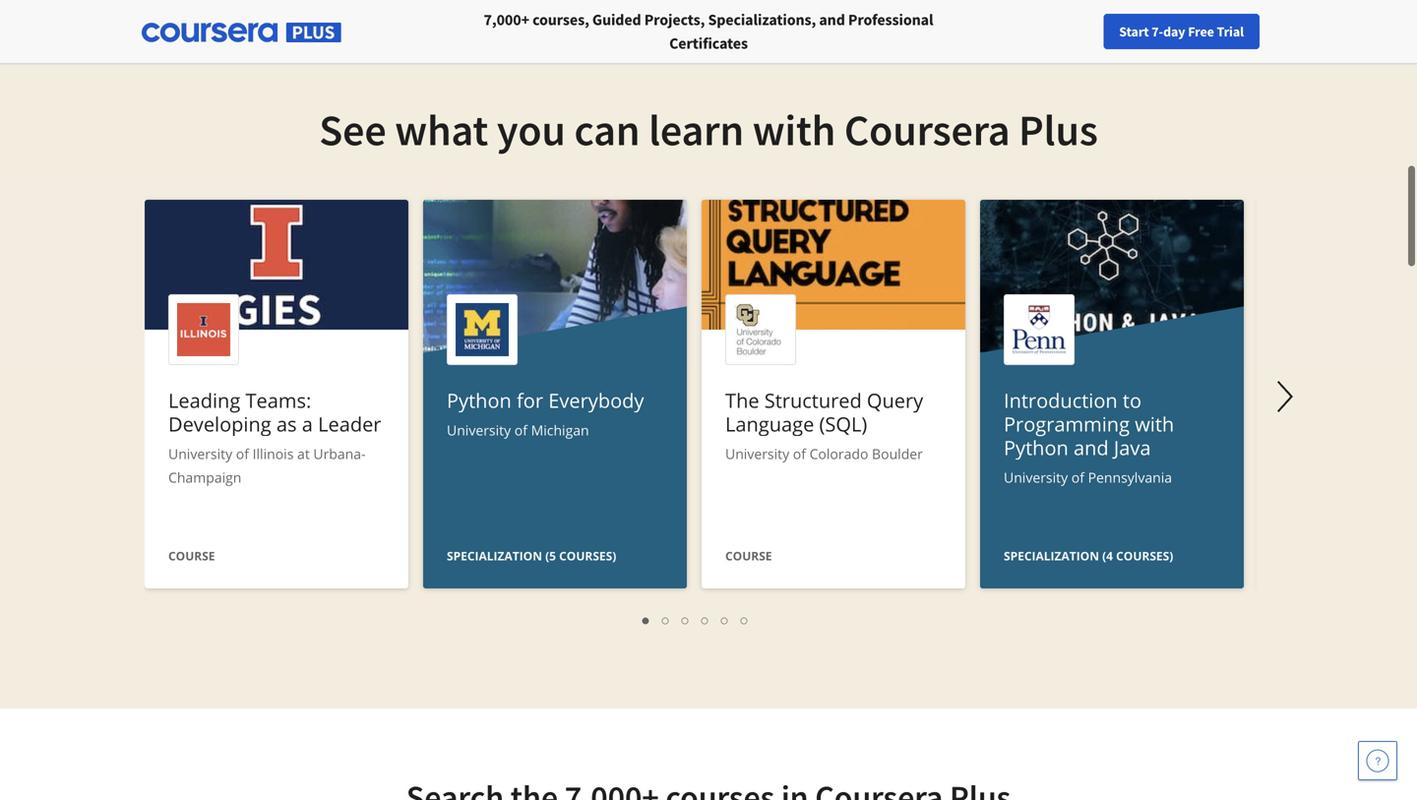 Task type: describe. For each thing, give the bounding box(es) containing it.
of inside the structured query language (sql) university of colorado boulder
[[793, 444, 806, 463]]

can
[[574, 102, 640, 157]]

2 button
[[657, 608, 676, 631]]

day
[[1164, 23, 1186, 40]]

start 7-day free trial
[[1120, 23, 1244, 40]]

course for the structured query language (sql)
[[726, 548, 772, 564]]

trial
[[1217, 23, 1244, 40]]

professional
[[849, 10, 934, 30]]

new
[[1092, 23, 1118, 40]]

and for python
[[1074, 434, 1109, 461]]

university inside the python for everybody university of michigan
[[447, 421, 511, 440]]

specializations,
[[708, 10, 816, 30]]

you
[[497, 102, 566, 157]]

everybody
[[549, 387, 644, 414]]

3 button
[[676, 608, 696, 631]]

coursera
[[845, 102, 1011, 157]]

of inside introduction to programming with python and java university of pennsylvania
[[1072, 468, 1085, 487]]

the structured query language (sql) university of colorado boulder
[[726, 387, 924, 463]]

university inside the structured query language (sql) university of colorado boulder
[[726, 444, 790, 463]]

urbana-
[[313, 444, 366, 463]]

4 button
[[696, 608, 716, 631]]

coursera plus image
[[142, 23, 342, 42]]

leading
[[168, 387, 240, 414]]

a
[[302, 411, 313, 438]]

introduction to programming with python and java university of pennsylvania
[[1004, 387, 1175, 487]]

pennsylvania
[[1088, 468, 1173, 487]]

courses) for michigan
[[559, 548, 617, 564]]

show notifications image
[[1189, 25, 1212, 48]]

university inside leading teams: developing as a leader university of illinois at urbana- champaign
[[168, 444, 232, 463]]

projects,
[[645, 10, 705, 30]]

(4
[[1103, 548, 1113, 564]]

6 button
[[735, 608, 755, 631]]

leading teams: developing as a leader university of illinois at urbana- champaign
[[168, 387, 381, 487]]

2
[[663, 610, 670, 629]]

1
[[643, 610, 651, 629]]

boulder
[[872, 444, 923, 463]]

teams:
[[246, 387, 311, 414]]

coursera image
[[24, 16, 149, 48]]

7,000+ courses, guided projects, specializations, and professional certificates
[[484, 10, 934, 53]]

with inside introduction to programming with python and java university of pennsylvania
[[1135, 411, 1175, 438]]

courses,
[[533, 10, 589, 30]]

python for everybody university of michigan
[[447, 387, 644, 440]]

(sql)
[[820, 411, 868, 438]]

6
[[741, 610, 749, 629]]

for
[[517, 387, 543, 414]]

0 vertical spatial with
[[753, 102, 836, 157]]

help center image
[[1366, 749, 1390, 773]]

(5
[[545, 548, 556, 564]]

specialization for python
[[1004, 548, 1100, 564]]

3
[[682, 610, 690, 629]]



Task type: vqa. For each thing, say whether or not it's contained in the screenshot.
The Structured Query Language (SQL) Course
yes



Task type: locate. For each thing, give the bounding box(es) containing it.
specialization inside "element"
[[1004, 548, 1100, 564]]

1 button
[[637, 608, 657, 631]]

specialization
[[447, 548, 542, 564], [1004, 548, 1100, 564]]

courses) right (4
[[1117, 548, 1174, 564]]

and left java
[[1074, 434, 1109, 461]]

1 horizontal spatial specialization
[[1004, 548, 1100, 564]]

university inside introduction to programming with python and java university of pennsylvania
[[1004, 468, 1068, 487]]

colorado
[[810, 444, 869, 463]]

0 horizontal spatial python
[[447, 387, 512, 414]]

1 vertical spatial with
[[1135, 411, 1175, 438]]

None search field
[[271, 12, 605, 52]]

query
[[867, 387, 924, 414]]

python
[[447, 387, 512, 414], [1004, 434, 1069, 461]]

learn
[[649, 102, 744, 157]]

as
[[277, 411, 297, 438]]

see what you can learn with coursera plus
[[319, 102, 1098, 157]]

1 horizontal spatial course
[[726, 548, 772, 564]]

5 button
[[716, 608, 735, 631]]

see
[[319, 102, 386, 157]]

and inside 7,000+ courses, guided projects, specializations, and professional certificates
[[819, 10, 845, 30]]

specialization left (5
[[447, 548, 542, 564]]

list
[[155, 608, 1237, 631]]

0 vertical spatial python
[[447, 387, 512, 414]]

at
[[297, 444, 310, 463]]

0 horizontal spatial specialization
[[447, 548, 542, 564]]

specialization (4 courses)
[[1004, 548, 1174, 564]]

leading teams: developing as a leader. university of illinois at urbana-champaign. course element
[[145, 200, 409, 594]]

1 vertical spatial and
[[1074, 434, 1109, 461]]

2 courses) from the left
[[1117, 548, 1174, 564]]

university
[[447, 421, 511, 440], [168, 444, 232, 463], [726, 444, 790, 463], [1004, 468, 1068, 487]]

courses) inside "element"
[[1117, 548, 1174, 564]]

university down language
[[726, 444, 790, 463]]

university down programming on the right of page
[[1004, 468, 1068, 487]]

of left colorado
[[793, 444, 806, 463]]

find
[[1035, 23, 1060, 40]]

of inside the python for everybody university of michigan
[[515, 421, 528, 440]]

start
[[1120, 23, 1149, 40]]

and
[[819, 10, 845, 30], [1074, 434, 1109, 461]]

2 course from the left
[[726, 548, 772, 564]]

introduction
[[1004, 387, 1118, 414]]

champaign
[[168, 468, 242, 487]]

what
[[395, 102, 489, 157]]

1 courses) from the left
[[559, 548, 617, 564]]

1 course from the left
[[168, 548, 215, 564]]

and left professional
[[819, 10, 845, 30]]

1 horizontal spatial with
[[1135, 411, 1175, 438]]

of down for
[[515, 421, 528, 440]]

course up 6
[[726, 548, 772, 564]]

python inside the python for everybody university of michigan
[[447, 387, 512, 414]]

4
[[702, 610, 710, 629]]

courses) for and
[[1117, 548, 1174, 564]]

with right "learn"
[[753, 102, 836, 157]]

your
[[1063, 23, 1089, 40]]

python for everybody. university of michigan. specialization (5 courses) element
[[423, 200, 687, 742]]

career
[[1120, 23, 1158, 40]]

0 horizontal spatial and
[[819, 10, 845, 30]]

to
[[1123, 387, 1142, 414]]

illinois
[[253, 444, 294, 463]]

1 vertical spatial python
[[1004, 434, 1069, 461]]

with up pennsylvania
[[1135, 411, 1175, 438]]

specialization for of
[[447, 548, 542, 564]]

of inside leading teams: developing as a leader university of illinois at urbana- champaign
[[236, 444, 249, 463]]

plus
[[1019, 102, 1098, 157]]

1 horizontal spatial and
[[1074, 434, 1109, 461]]

7-
[[1152, 23, 1164, 40]]

python inside introduction to programming with python and java university of pennsylvania
[[1004, 434, 1069, 461]]

0 vertical spatial and
[[819, 10, 845, 30]]

next slide image
[[1262, 373, 1309, 420]]

courses) right (5
[[559, 548, 617, 564]]

free
[[1188, 23, 1215, 40]]

with
[[753, 102, 836, 157], [1135, 411, 1175, 438]]

structured
[[765, 387, 862, 414]]

7,000+
[[484, 10, 530, 30]]

1 horizontal spatial python
[[1004, 434, 1069, 461]]

0 horizontal spatial with
[[753, 102, 836, 157]]

guided
[[593, 10, 642, 30]]

university up champaign
[[168, 444, 232, 463]]

1 horizontal spatial courses)
[[1117, 548, 1174, 564]]

university left michigan
[[447, 421, 511, 440]]

java
[[1114, 434, 1151, 461]]

course down champaign
[[168, 548, 215, 564]]

courses)
[[559, 548, 617, 564], [1117, 548, 1174, 564]]

specialization left (4
[[1004, 548, 1100, 564]]

leader
[[318, 411, 381, 438]]

find your new career link
[[1025, 20, 1168, 44]]

0 horizontal spatial courses)
[[559, 548, 617, 564]]

specialization (5 courses)
[[447, 548, 617, 564]]

2 specialization from the left
[[1004, 548, 1100, 564]]

list containing 1
[[155, 608, 1237, 631]]

and inside introduction to programming with python and java university of pennsylvania
[[1074, 434, 1109, 461]]

and for specializations,
[[819, 10, 845, 30]]

language
[[726, 411, 814, 438]]

course
[[168, 548, 215, 564], [726, 548, 772, 564]]

0 horizontal spatial course
[[168, 548, 215, 564]]

introduction to programming with python and java. university of pennsylvania. specialization (4 courses) element
[[981, 200, 1244, 742]]

5
[[722, 610, 730, 629]]

python left for
[[447, 387, 512, 414]]

of left illinois
[[236, 444, 249, 463]]

find your new career
[[1035, 23, 1158, 40]]

start 7-day free trial button
[[1104, 14, 1260, 49]]

1 specialization from the left
[[447, 548, 542, 564]]

of left pennsylvania
[[1072, 468, 1085, 487]]

of
[[515, 421, 528, 440], [236, 444, 249, 463], [793, 444, 806, 463], [1072, 468, 1085, 487]]

michigan
[[531, 421, 589, 440]]

course for leading teams: developing as a leader
[[168, 548, 215, 564]]

the
[[726, 387, 760, 414]]

certificates
[[670, 33, 748, 53]]

programming
[[1004, 411, 1130, 438]]

the structured query language (sql). university of colorado boulder. course element
[[702, 200, 966, 594]]

developing
[[168, 411, 271, 438]]

python down "introduction" in the right of the page
[[1004, 434, 1069, 461]]



